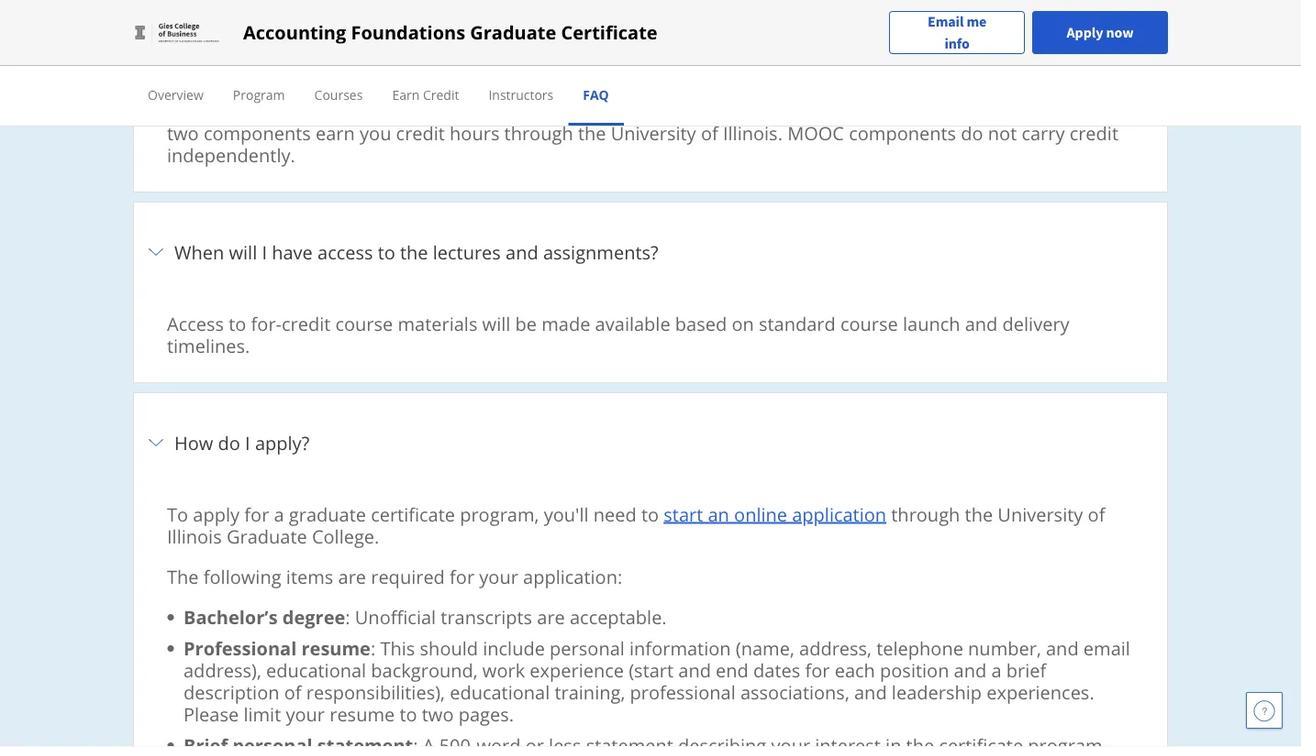 Task type: vqa. For each thing, say whether or not it's contained in the screenshot.
Certificate
yes



Task type: locate. For each thing, give the bounding box(es) containing it.
credit right carry
[[1070, 120, 1118, 145]]

degree
[[282, 605, 345, 630]]

2 vertical spatial two
[[422, 702, 454, 727]]

yes, these graduate level courses are composed of two mooc components (hosted on the coursera platform) along with a high engagement component (hosted on the university of illinois canvas platform). together, the two components earn you credit hours through the university of illinois.   mooc components do not carry credit independently.
[[167, 76, 1118, 167]]

delivery
[[1002, 311, 1069, 336]]

and left email
[[1046, 636, 1079, 661]]

1 horizontal spatial :
[[371, 636, 375, 661]]

components down coursera
[[849, 120, 956, 145]]

include
[[483, 636, 545, 661]]

on down certificate?
[[883, 76, 905, 101]]

credit inside dropdown button
[[796, 5, 845, 30]]

2 horizontal spatial i
[[262, 239, 267, 265]]

each
[[835, 658, 875, 683]]

graduate up following
[[227, 524, 307, 549]]

1 horizontal spatial your
[[479, 564, 518, 589]]

on right based
[[732, 311, 754, 336]]

0 horizontal spatial are
[[338, 564, 366, 589]]

will right when
[[229, 239, 257, 265]]

1 horizontal spatial (hosted
[[814, 76, 878, 101]]

you
[[360, 120, 391, 145]]

2 course from the left
[[840, 311, 898, 336]]

not
[[988, 120, 1017, 145]]

and down address,
[[854, 680, 887, 705]]

along
[[167, 98, 214, 123]]

these
[[206, 76, 253, 101]]

a left brief at the right bottom of the page
[[991, 658, 1002, 683]]

components up illinois.
[[702, 76, 809, 101]]

professional
[[630, 680, 736, 705]]

following
[[203, 564, 281, 589]]

illinois up the
[[167, 524, 222, 549]]

access
[[317, 239, 373, 265]]

and right lectures
[[506, 239, 538, 265]]

1 vertical spatial through
[[891, 502, 960, 527]]

transcripts
[[441, 605, 532, 630]]

chevron right image for how
[[145, 432, 167, 454]]

1 horizontal spatial illinois
[[774, 98, 829, 123]]

0 vertical spatial will
[[229, 239, 257, 265]]

chevron right image inside how do i apply? dropdown button
[[145, 432, 167, 454]]

two
[[604, 76, 635, 101], [167, 120, 199, 145], [422, 702, 454, 727]]

telephone
[[876, 636, 963, 661]]

bachelor's degree : unofficial transcripts are acceptable.
[[184, 605, 667, 630]]

mooc left or
[[671, 5, 728, 30]]

i left have
[[262, 239, 267, 265]]

two down the "background,"
[[422, 702, 454, 727]]

do left not
[[961, 120, 983, 145]]

0 vertical spatial are
[[454, 76, 482, 101]]

0 horizontal spatial illinois
[[167, 524, 222, 549]]

platform).
[[900, 98, 984, 123]]

educational
[[266, 658, 366, 683], [450, 680, 550, 705]]

of inside through the university of illinois graduate college.
[[1088, 502, 1105, 527]]

0 horizontal spatial how
[[174, 430, 213, 456]]

: inside : this should include personal information (name, address, telephone number, and email address), educational background, work experience (start and end dates for each position and a brief description of responsibilities), educational training, professional associations, and leadership experiences. please limit your resume to two pages.
[[371, 636, 375, 661]]

:
[[345, 605, 350, 630], [371, 636, 375, 661]]

will inside dropdown button
[[229, 239, 257, 265]]

illinois.
[[723, 120, 783, 145]]

2 vertical spatial i
[[245, 430, 250, 456]]

through down instructors
[[504, 120, 573, 145]]

and right launch
[[965, 311, 998, 336]]

i left apply?
[[245, 430, 250, 456]]

1 horizontal spatial will
[[482, 311, 510, 336]]

0 vertical spatial mooc
[[671, 5, 728, 30]]

graduate
[[257, 76, 335, 101], [289, 502, 366, 527]]

list item containing professional resume
[[184, 636, 1134, 727]]

to left for-
[[229, 311, 246, 336]]

chevron right image inside the when will i have access to the lectures and assignments? dropdown button
[[145, 241, 167, 263]]

0 vertical spatial graduate
[[257, 76, 335, 101]]

1 horizontal spatial on
[[732, 311, 754, 336]]

0 vertical spatial for
[[244, 502, 269, 527]]

mooc right illinois.
[[787, 120, 844, 145]]

0 vertical spatial illinois
[[774, 98, 829, 123]]

are down application:
[[537, 605, 565, 630]]

1 vertical spatial your
[[286, 702, 325, 727]]

from
[[610, 5, 652, 30]]

two down the overview
[[167, 120, 199, 145]]

will
[[174, 5, 205, 30]]

: left unofficial
[[345, 605, 350, 630]]

a right with
[[260, 98, 271, 123]]

end
[[716, 658, 749, 683]]

2 horizontal spatial are
[[537, 605, 565, 630]]

1 horizontal spatial two
[[422, 702, 454, 727]]

i right will
[[210, 5, 215, 30]]

course
[[335, 311, 393, 336], [840, 311, 898, 336]]

limit
[[244, 702, 281, 727]]

earn
[[316, 120, 355, 145]]

help center image
[[1253, 700, 1275, 722]]

personal
[[550, 636, 625, 661]]

1 chevron right image from the top
[[145, 241, 167, 263]]

components down program link
[[204, 120, 311, 145]]

credit down earn credit link
[[396, 120, 445, 145]]

resume down this
[[330, 702, 395, 727]]

your right limit
[[286, 702, 325, 727]]

list
[[174, 605, 1134, 748]]

your
[[479, 564, 518, 589], [286, 702, 325, 727]]

two inside : this should include personal information (name, address, telephone number, and email address), educational background, work experience (start and end dates for each position and a brief description of responsibilities), educational training, professional associations, and leadership experiences. please limit your resume to two pages.
[[422, 702, 454, 727]]

1 horizontal spatial how
[[433, 5, 472, 30]]

a
[[656, 5, 667, 30], [260, 98, 271, 123], [274, 502, 284, 527], [991, 658, 1002, 683]]

your up transcripts
[[479, 564, 518, 589]]

are inside the "yes, these graduate level courses are composed of two mooc components (hosted on the coursera platform) along with a high engagement component (hosted on the university of illinois canvas platform). together, the two components earn you credit hours through the university of illinois.   mooc components do not carry credit independently."
[[454, 76, 482, 101]]

for left each
[[805, 658, 830, 683]]

application
[[792, 502, 886, 527]]

graduate up composed
[[470, 20, 556, 45]]

list item containing how do i apply?
[[133, 393, 1168, 748]]

a right from
[[656, 5, 667, 30]]

0 horizontal spatial (hosted
[[533, 98, 597, 123]]

do
[[961, 120, 983, 145], [218, 430, 240, 456]]

apply
[[193, 502, 240, 527]]

foundations
[[351, 20, 465, 45]]

course left launch
[[840, 311, 898, 336]]

platform)
[[1026, 76, 1106, 101]]

educational down include
[[450, 680, 550, 705]]

to down the "background,"
[[400, 702, 417, 727]]

1 horizontal spatial course
[[840, 311, 898, 336]]

mooc inside dropdown button
[[671, 5, 728, 30]]

1 vertical spatial do
[[218, 430, 240, 456]]

based
[[675, 311, 727, 336]]

this
[[495, 5, 526, 30]]

graduate inside through the university of illinois graduate college.
[[227, 524, 307, 549]]

start
[[664, 502, 703, 527]]

0 vertical spatial i
[[210, 5, 215, 30]]

2 horizontal spatial components
[[849, 120, 956, 145]]

2 horizontal spatial two
[[604, 76, 635, 101]]

program,
[[460, 502, 539, 527]]

and inside access to for-credit course materials will be made available based on standard course launch and delivery timelines.
[[965, 311, 998, 336]]

1 vertical spatial :
[[371, 636, 375, 661]]

0 horizontal spatial through
[[504, 120, 573, 145]]

0 vertical spatial graduate
[[470, 20, 556, 45]]

0 vertical spatial your
[[479, 564, 518, 589]]

(name,
[[736, 636, 794, 661]]

mooc down will i receive academic credit? how is this different from a mooc or non-credit certificate? dropdown button
[[640, 76, 697, 101]]

do inside the "yes, these graduate level courses are composed of two mooc components (hosted on the coursera platform) along with a high engagement component (hosted on the university of illinois canvas platform). together, the two components earn you credit hours through the university of illinois.   mooc components do not carry credit independently."
[[961, 120, 983, 145]]

2 vertical spatial are
[[537, 605, 565, 630]]

access
[[167, 311, 224, 336]]

for up transcripts
[[450, 564, 474, 589]]

to left start
[[641, 502, 659, 527]]

illinois inside through the university of illinois graduate college.
[[167, 524, 222, 549]]

responsibilities),
[[306, 680, 445, 705]]

2 vertical spatial for
[[805, 658, 830, 683]]

1 horizontal spatial through
[[891, 502, 960, 527]]

earn credit
[[392, 86, 459, 103]]

will left the be
[[482, 311, 510, 336]]

items
[[286, 564, 333, 589]]

be
[[515, 311, 537, 336]]

university
[[662, 98, 747, 123], [611, 120, 696, 145], [998, 502, 1083, 527]]

chevron right image
[[145, 6, 167, 28]]

leadership
[[892, 680, 982, 705]]

1 vertical spatial chevron right image
[[145, 432, 167, 454]]

through
[[504, 120, 573, 145], [891, 502, 960, 527]]

2 horizontal spatial for
[[805, 658, 830, 683]]

email
[[1083, 636, 1130, 661]]

chevron right image
[[145, 241, 167, 263], [145, 432, 167, 454]]

1 vertical spatial resume
[[330, 702, 395, 727]]

to inside : this should include personal information (name, address, telephone number, and email address), educational background, work experience (start and end dates for each position and a brief description of responsibilities), educational training, professional associations, and leadership experiences. please limit your resume to two pages.
[[400, 702, 417, 727]]

program
[[233, 86, 285, 103]]

course left materials
[[335, 311, 393, 336]]

educational down degree
[[266, 658, 366, 683]]

on down certificate
[[602, 98, 624, 123]]

0 horizontal spatial graduate
[[227, 524, 307, 549]]

two down certificate
[[604, 76, 635, 101]]

do left apply?
[[218, 430, 240, 456]]

1 horizontal spatial for
[[450, 564, 474, 589]]

to right access
[[378, 239, 395, 265]]

chevron right image left when
[[145, 241, 167, 263]]

1 vertical spatial graduate
[[227, 524, 307, 549]]

will inside access to for-credit course materials will be made available based on standard course launch and delivery timelines.
[[482, 311, 510, 336]]

0 horizontal spatial do
[[218, 430, 240, 456]]

access to for-credit course materials will be made available based on standard course launch and delivery timelines.
[[167, 311, 1069, 358]]

how up to
[[174, 430, 213, 456]]

on inside access to for-credit course materials will be made available based on standard course launch and delivery timelines.
[[732, 311, 754, 336]]

0 horizontal spatial :
[[345, 605, 350, 630]]

credit inside access to for-credit course materials will be made available based on standard course launch and delivery timelines.
[[282, 311, 331, 336]]

list item
[[133, 0, 1168, 203], [133, 202, 1168, 394], [133, 393, 1168, 748], [184, 605, 1134, 630], [184, 636, 1134, 727]]

1 horizontal spatial do
[[961, 120, 983, 145]]

resume down degree
[[301, 636, 371, 661]]

earn credit link
[[392, 86, 459, 103]]

0 vertical spatial chevron right image
[[145, 241, 167, 263]]

1 vertical spatial are
[[338, 564, 366, 589]]

for inside : this should include personal information (name, address, telephone number, and email address), educational background, work experience (start and end dates for each position and a brief description of responsibilities), educational training, professional associations, and leadership experiences. please limit your resume to two pages.
[[805, 658, 830, 683]]

a inside : this should include personal information (name, address, telephone number, and email address), educational background, work experience (start and end dates for each position and a brief description of responsibilities), educational training, professional associations, and leadership experiences. please limit your resume to two pages.
[[991, 658, 1002, 683]]

of
[[581, 76, 599, 101], [752, 98, 769, 123], [701, 120, 718, 145], [1088, 502, 1105, 527], [284, 680, 301, 705]]

: left this
[[371, 636, 375, 661]]

when will i have access to the lectures and assignments?
[[174, 239, 663, 265]]

1 vertical spatial illinois
[[167, 524, 222, 549]]

for
[[244, 502, 269, 527], [450, 564, 474, 589], [805, 658, 830, 683]]

to
[[167, 502, 188, 527]]

1 horizontal spatial i
[[245, 430, 250, 456]]

how
[[433, 5, 472, 30], [174, 430, 213, 456]]

hours
[[450, 120, 500, 145]]

for right apply
[[244, 502, 269, 527]]

0 vertical spatial two
[[604, 76, 635, 101]]

receive
[[220, 5, 281, 30]]

0 vertical spatial do
[[961, 120, 983, 145]]

and left "end"
[[678, 658, 711, 683]]

1 horizontal spatial components
[[702, 76, 809, 101]]

2 chevron right image from the top
[[145, 432, 167, 454]]

0 vertical spatial through
[[504, 120, 573, 145]]

carry
[[1022, 120, 1065, 145]]

0 vertical spatial how
[[433, 5, 472, 30]]

your inside : this should include personal information (name, address, telephone number, and email address), educational background, work experience (start and end dates for each position and a brief description of responsibilities), educational training, professional associations, and leadership experiences. please limit your resume to two pages.
[[286, 702, 325, 727]]

1 vertical spatial will
[[482, 311, 510, 336]]

me
[[967, 12, 987, 31]]

0 horizontal spatial your
[[286, 702, 325, 727]]

certificate
[[371, 502, 455, 527]]

1 vertical spatial i
[[262, 239, 267, 265]]

assignments?
[[543, 239, 658, 265]]

chevron right image up to
[[145, 432, 167, 454]]

accounting foundations graduate certificate
[[243, 20, 658, 45]]

credit down have
[[282, 311, 331, 336]]

certificate menu element
[[133, 66, 1168, 126]]

are down college.
[[338, 564, 366, 589]]

how left "is"
[[433, 5, 472, 30]]

0 vertical spatial :
[[345, 605, 350, 630]]

a inside the "yes, these graduate level courses are composed of two mooc components (hosted on the coursera platform) along with a high engagement component (hosted on the university of illinois canvas platform). together, the two components earn you credit hours through the university of illinois.   mooc components do not carry credit independently."
[[260, 98, 271, 123]]

to inside dropdown button
[[378, 239, 395, 265]]

list containing bachelor's degree
[[174, 605, 1134, 748]]

0 horizontal spatial will
[[229, 239, 257, 265]]

email me info button
[[889, 11, 1025, 55]]

academic
[[286, 5, 367, 30]]

0 horizontal spatial course
[[335, 311, 393, 336]]

i for do
[[245, 430, 250, 456]]

1 horizontal spatial are
[[454, 76, 482, 101]]

available
[[595, 311, 670, 336]]

list inside list item
[[174, 605, 1134, 748]]

credit left certificate?
[[796, 5, 845, 30]]

0 horizontal spatial two
[[167, 120, 199, 145]]

through right application
[[891, 502, 960, 527]]

to apply for a graduate certificate program, you'll need to start an online application
[[167, 502, 886, 527]]

are up hours on the top
[[454, 76, 482, 101]]

0 horizontal spatial components
[[204, 120, 311, 145]]

illinois left canvas on the top of page
[[774, 98, 829, 123]]

the inside through the university of illinois graduate college.
[[965, 502, 993, 527]]



Task type: describe. For each thing, give the bounding box(es) containing it.
1 vertical spatial for
[[450, 564, 474, 589]]

1 horizontal spatial educational
[[450, 680, 550, 705]]

and right position
[[954, 658, 987, 683]]

materials
[[398, 311, 477, 336]]

overview link
[[148, 86, 203, 103]]

training,
[[555, 680, 625, 705]]

through inside through the university of illinois graduate college.
[[891, 502, 960, 527]]

professional resume
[[184, 636, 371, 661]]

acceptable.
[[570, 605, 667, 630]]

i for will
[[262, 239, 267, 265]]

illinois inside the "yes, these graduate level courses are composed of two mooc components (hosted on the coursera platform) along with a high engagement component (hosted on the university of illinois canvas platform). together, the two components earn you credit hours through the university of illinois.   mooc components do not carry credit independently."
[[774, 98, 829, 123]]

pages.
[[458, 702, 514, 727]]

different
[[531, 5, 605, 30]]

bachelor's
[[184, 605, 278, 630]]

should
[[420, 636, 478, 661]]

the inside dropdown button
[[400, 239, 428, 265]]

instructors link
[[488, 86, 553, 103]]

required
[[371, 564, 445, 589]]

non-
[[756, 5, 796, 30]]

1 course from the left
[[335, 311, 393, 336]]

0 vertical spatial resume
[[301, 636, 371, 661]]

composed
[[487, 76, 577, 101]]

online
[[734, 502, 787, 527]]

description
[[184, 680, 279, 705]]

list item containing bachelor's degree
[[184, 605, 1134, 630]]

a right apply
[[274, 502, 284, 527]]

and inside dropdown button
[[506, 239, 538, 265]]

through the university of illinois graduate college.
[[167, 502, 1105, 549]]

experiences.
[[987, 680, 1094, 705]]

of inside : this should include personal information (name, address, telephone number, and email address), educational background, work experience (start and end dates for each position and a brief description of responsibilities), educational training, professional associations, and leadership experiences. please limit your resume to two pages.
[[284, 680, 301, 705]]

please
[[184, 702, 239, 727]]

0 horizontal spatial for
[[244, 502, 269, 527]]

certificate
[[561, 20, 658, 45]]

credit?
[[371, 5, 428, 30]]

number,
[[968, 636, 1041, 661]]

are for level
[[454, 76, 482, 101]]

apply now button
[[1032, 11, 1168, 54]]

college.
[[312, 524, 379, 549]]

information
[[629, 636, 731, 661]]

high
[[275, 98, 313, 123]]

an
[[708, 502, 729, 527]]

yes,
[[167, 76, 201, 101]]

independently.
[[167, 142, 295, 167]]

launch
[[903, 311, 960, 336]]

canvas
[[834, 98, 895, 123]]

university of illinois gies college of business image
[[133, 18, 221, 47]]

courses
[[314, 86, 363, 103]]

0 horizontal spatial educational
[[266, 658, 366, 683]]

faq
[[583, 86, 609, 103]]

when
[[174, 239, 224, 265]]

email
[[928, 12, 964, 31]]

university inside through the university of illinois graduate college.
[[998, 502, 1083, 527]]

0 horizontal spatial on
[[602, 98, 624, 123]]

will i receive academic credit? how is this different from a mooc or non-credit certificate? button
[[145, 0, 1156, 56]]

start an online application link
[[664, 502, 886, 527]]

1 vertical spatial graduate
[[289, 502, 366, 527]]

now
[[1106, 23, 1134, 42]]

is
[[477, 5, 490, 30]]

made
[[542, 311, 590, 336]]

engagement
[[317, 98, 425, 123]]

are for unofficial
[[537, 605, 565, 630]]

a inside dropdown button
[[656, 5, 667, 30]]

1 horizontal spatial graduate
[[470, 20, 556, 45]]

work
[[482, 658, 525, 683]]

lectures
[[433, 239, 501, 265]]

to inside access to for-credit course materials will be made available based on standard course launch and delivery timelines.
[[229, 311, 246, 336]]

through inside the "yes, these graduate level courses are composed of two mooc components (hosted on the coursera platform) along with a high engagement component (hosted on the university of illinois canvas platform). together, the two components earn you credit hours through the university of illinois.   mooc components do not carry credit independently."
[[504, 120, 573, 145]]

when will i have access to the lectures and assignments? button
[[145, 214, 1156, 291]]

with
[[219, 98, 256, 123]]

do inside dropdown button
[[218, 430, 240, 456]]

email me info
[[928, 12, 987, 53]]

1 vertical spatial mooc
[[640, 76, 697, 101]]

this
[[380, 636, 415, 661]]

how do i apply? button
[[145, 405, 1156, 482]]

2 vertical spatial mooc
[[787, 120, 844, 145]]

list item containing will i receive academic credit? how is this different from a mooc or non-credit certificate?
[[133, 0, 1168, 203]]

overview
[[148, 86, 203, 103]]

program link
[[233, 86, 285, 103]]

or
[[733, 5, 751, 30]]

accounting
[[243, 20, 346, 45]]

faq link
[[583, 86, 609, 103]]

resume inside : this should include personal information (name, address, telephone number, and email address), educational background, work experience (start and end dates for each position and a brief description of responsibilities), educational training, professional associations, and leadership experiences. please limit your resume to two pages.
[[330, 702, 395, 727]]

apply now
[[1067, 23, 1134, 42]]

chevron right image for when
[[145, 241, 167, 263]]

1 vertical spatial how
[[174, 430, 213, 456]]

0 horizontal spatial i
[[210, 5, 215, 30]]

courses
[[383, 76, 450, 101]]

2 horizontal spatial on
[[883, 76, 905, 101]]

1 vertical spatial two
[[167, 120, 199, 145]]

how do i apply?
[[174, 430, 314, 456]]

credit
[[423, 86, 459, 103]]

address,
[[799, 636, 872, 661]]

unofficial
[[355, 605, 436, 630]]

together,
[[989, 98, 1071, 123]]

standard
[[759, 311, 836, 336]]

address),
[[184, 658, 261, 683]]

you'll
[[544, 502, 589, 527]]

graduate inside the "yes, these graduate level courses are composed of two mooc components (hosted on the coursera platform) along with a high engagement component (hosted on the university of illinois canvas platform). together, the two components earn you credit hours through the university of illinois.   mooc components do not carry credit independently."
[[257, 76, 335, 101]]

professional
[[184, 636, 297, 661]]

: this should include personal information (name, address, telephone number, and email address), educational background, work experience (start and end dates for each position and a brief description of responsibilities), educational training, professional associations, and leadership experiences. please limit your resume to two pages.
[[184, 636, 1130, 727]]

application:
[[523, 564, 622, 589]]

apply
[[1067, 23, 1103, 42]]

the following items are required for your application:
[[167, 564, 622, 589]]

list item containing when will i have access to the lectures and assignments?
[[133, 202, 1168, 394]]

earn
[[392, 86, 420, 103]]

component
[[429, 98, 528, 123]]

timelines.
[[167, 333, 250, 358]]

background,
[[371, 658, 478, 683]]

position
[[880, 658, 949, 683]]

experience
[[530, 658, 624, 683]]



